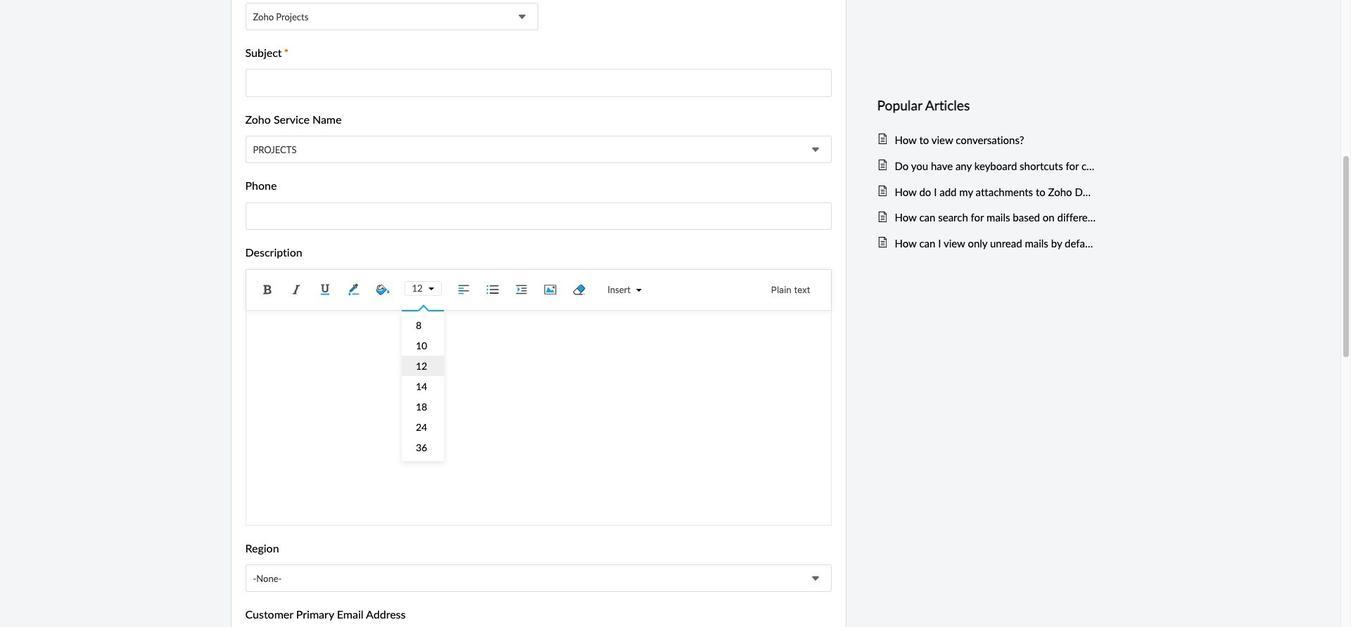 Task type: describe. For each thing, give the bounding box(es) containing it.
bold (ctrl+b) image
[[257, 279, 278, 300]]

italic (ctrl+i) image
[[285, 279, 307, 300]]

insert options image
[[631, 288, 642, 293]]

lists image
[[482, 279, 503, 300]]

indent image
[[511, 279, 532, 300]]

background color image
[[372, 279, 393, 300]]



Task type: locate. For each thing, give the bounding box(es) containing it.
underline (ctrl+u) image
[[314, 279, 335, 300]]

insert image image
[[540, 279, 561, 300]]

align image
[[453, 279, 474, 300]]

heading
[[878, 95, 1097, 117]]

clear formatting image
[[569, 279, 590, 300]]

font color image
[[343, 279, 364, 300]]

font size image
[[423, 286, 434, 292]]



Task type: vqa. For each thing, say whether or not it's contained in the screenshot.
the Facebook icon
no



